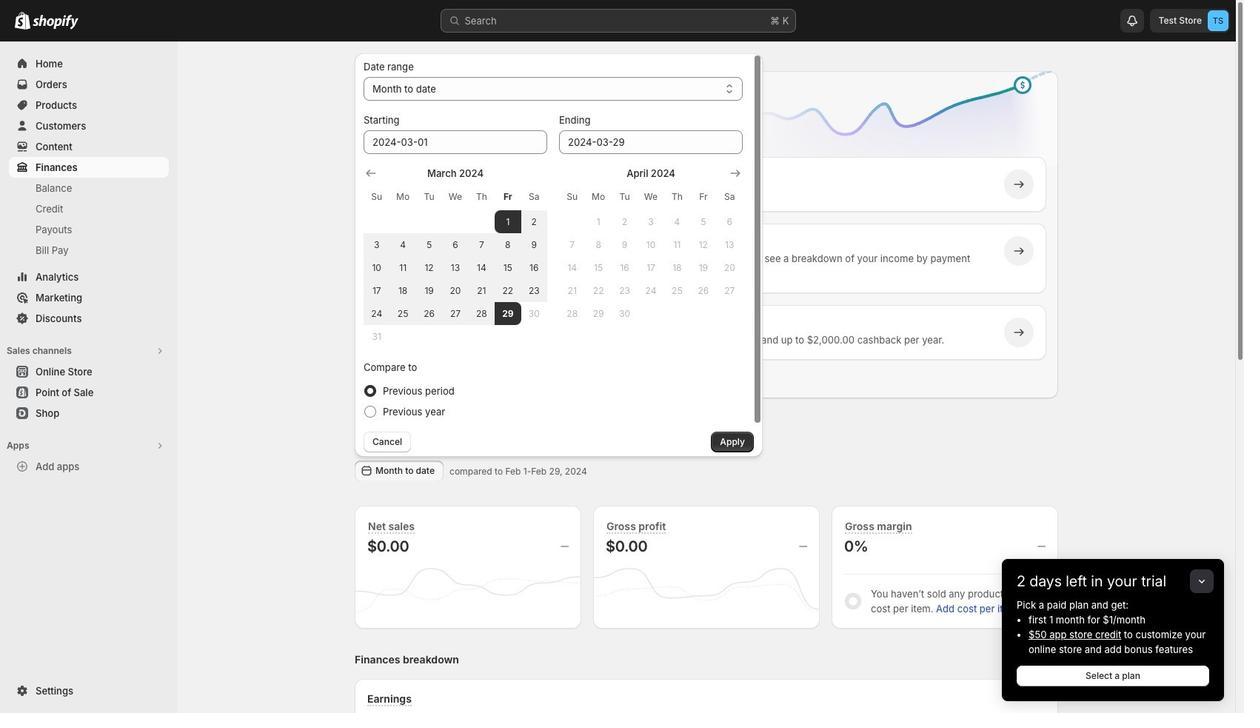 Task type: vqa. For each thing, say whether or not it's contained in the screenshot.
tab list
no



Task type: locate. For each thing, give the bounding box(es) containing it.
1 horizontal spatial saturday element
[[717, 184, 743, 210]]

1 sunday element from the left
[[364, 184, 390, 210]]

1 monday element from the left
[[390, 184, 416, 210]]

line chart image
[[722, 68, 1062, 190]]

set up shopify payments image
[[387, 244, 402, 259]]

0 horizontal spatial wednesday element
[[443, 184, 469, 210]]

wednesday element
[[443, 184, 469, 210], [638, 184, 664, 210]]

None text field
[[364, 130, 548, 154], [559, 130, 743, 154], [364, 130, 548, 154], [559, 130, 743, 154]]

0 horizontal spatial thursday element
[[469, 184, 495, 210]]

2 sunday element from the left
[[559, 184, 586, 210]]

grid
[[364, 166, 548, 348], [559, 166, 743, 325]]

thursday element
[[469, 184, 495, 210], [664, 184, 691, 210]]

1 friday element from the left
[[495, 184, 521, 210]]

2 wednesday element from the left
[[638, 184, 664, 210]]

1 wednesday element from the left
[[443, 184, 469, 210]]

sunday element
[[364, 184, 390, 210], [559, 184, 586, 210]]

0 horizontal spatial saturday element
[[521, 184, 548, 210]]

monday element for sunday "element" for 1st tuesday element from right
[[586, 184, 612, 210]]

friday element for 1st tuesday element from right's saturday element
[[691, 184, 717, 210]]

thursday element for wednesday element associated with 1st tuesday element from right
[[664, 184, 691, 210]]

wednesday element for 1st tuesday element from the left
[[443, 184, 469, 210]]

1 horizontal spatial grid
[[559, 166, 743, 325]]

0 horizontal spatial tuesday element
[[416, 184, 443, 210]]

1 grid from the left
[[364, 166, 548, 348]]

2 monday element from the left
[[586, 184, 612, 210]]

tuesday element
[[416, 184, 443, 210], [612, 184, 638, 210]]

1 thursday element from the left
[[469, 184, 495, 210]]

shopify image
[[15, 12, 30, 30], [33, 15, 79, 30]]

friday element
[[495, 184, 521, 210], [691, 184, 717, 210]]

1 tuesday element from the left
[[416, 184, 443, 210]]

sunday element for 1st tuesday element from right
[[559, 184, 586, 210]]

0 horizontal spatial monday element
[[390, 184, 416, 210]]

monday element
[[390, 184, 416, 210], [586, 184, 612, 210]]

saturday element
[[521, 184, 548, 210], [717, 184, 743, 210]]

1 horizontal spatial thursday element
[[664, 184, 691, 210]]

0 horizontal spatial friday element
[[495, 184, 521, 210]]

1 horizontal spatial monday element
[[586, 184, 612, 210]]

2 grid from the left
[[559, 166, 743, 325]]

1 horizontal spatial tuesday element
[[612, 184, 638, 210]]

2 thursday element from the left
[[664, 184, 691, 210]]

1 horizontal spatial sunday element
[[559, 184, 586, 210]]

wednesday element for 1st tuesday element from right
[[638, 184, 664, 210]]

0 horizontal spatial sunday element
[[364, 184, 390, 210]]

1 horizontal spatial friday element
[[691, 184, 717, 210]]

saturday element for 1st tuesday element from the left
[[521, 184, 548, 210]]

1 horizontal spatial wednesday element
[[638, 184, 664, 210]]

0 horizontal spatial grid
[[364, 166, 548, 348]]

2 friday element from the left
[[691, 184, 717, 210]]

2 saturday element from the left
[[717, 184, 743, 210]]

1 saturday element from the left
[[521, 184, 548, 210]]



Task type: describe. For each thing, give the bounding box(es) containing it.
test store image
[[1208, 10, 1229, 31]]

friday element for saturday element related to 1st tuesday element from the left
[[495, 184, 521, 210]]

monday element for 1st tuesday element from the left's sunday "element"
[[390, 184, 416, 210]]

0 horizontal spatial shopify image
[[15, 12, 30, 30]]

saturday element for 1st tuesday element from right
[[717, 184, 743, 210]]

select a plan image
[[387, 177, 402, 192]]

thursday element for wednesday element associated with 1st tuesday element from the left
[[469, 184, 495, 210]]

sunday element for 1st tuesday element from the left
[[364, 184, 390, 210]]

2 tuesday element from the left
[[612, 184, 638, 210]]

1 horizontal spatial shopify image
[[33, 15, 79, 30]]



